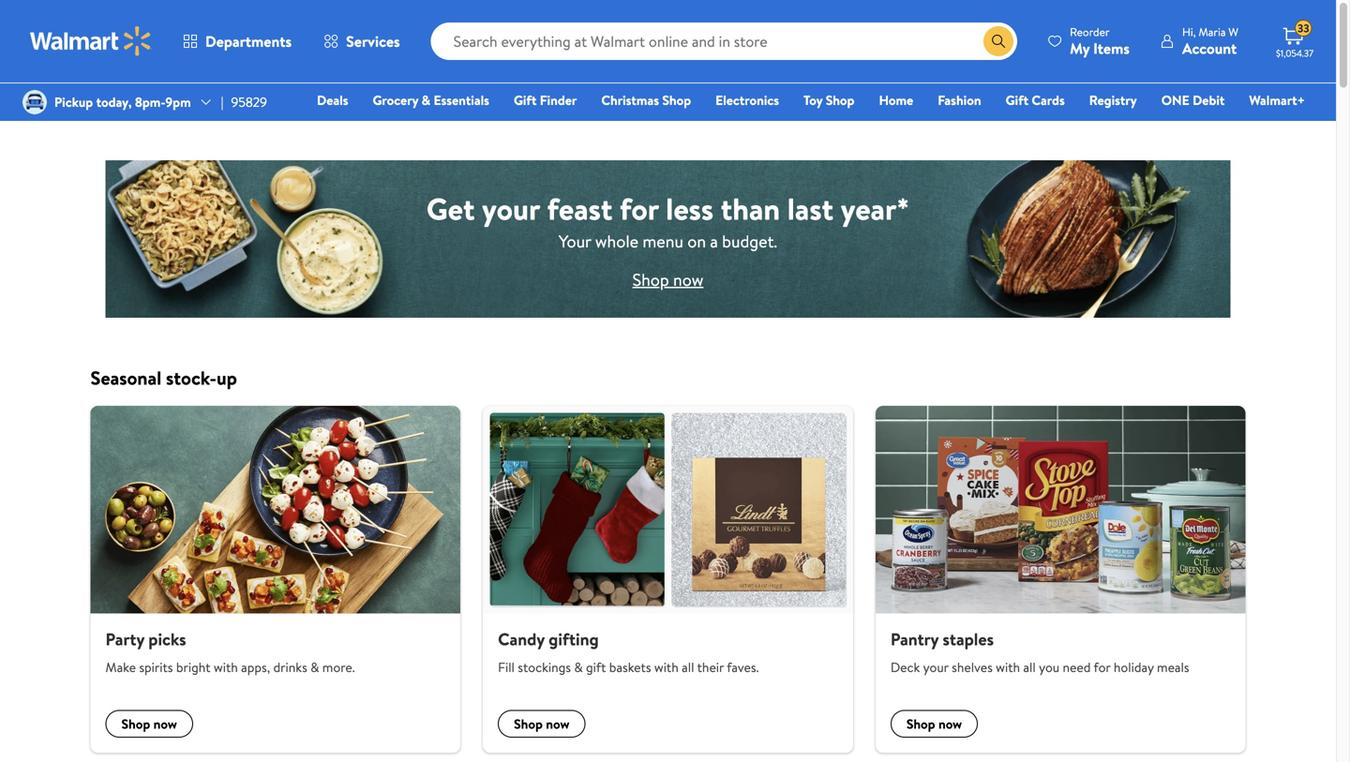 Task type: vqa. For each thing, say whether or not it's contained in the screenshot.
whole
yes



Task type: describe. For each thing, give the bounding box(es) containing it.
hi, maria w account
[[1183, 24, 1239, 59]]

your
[[559, 230, 592, 253]]

up
[[217, 365, 237, 391]]

pantry staples list item
[[865, 406, 1258, 753]]

stock-
[[166, 365, 217, 391]]

toy shop
[[804, 91, 855, 109]]

gifting
[[549, 628, 599, 651]]

deck
[[891, 658, 921, 677]]

items
[[1094, 38, 1130, 59]]

gift finder
[[514, 91, 577, 109]]

pickup
[[54, 93, 93, 111]]

make
[[106, 658, 136, 677]]

with for party picks
[[214, 658, 238, 677]]

|
[[221, 93, 224, 111]]

Search search field
[[431, 23, 1018, 60]]

with inside candy gifting fill stockings & gift baskets with all their faves.
[[655, 658, 679, 677]]

your inside get your feast for less than last year* your whole menu on a budget.
[[482, 188, 540, 230]]

33
[[1298, 20, 1310, 36]]

drinks
[[273, 658, 307, 677]]

bright
[[176, 658, 211, 677]]

shop now for pantry staples
[[907, 715, 963, 733]]

fill
[[498, 658, 515, 677]]

now down on
[[674, 268, 704, 292]]

essentials
[[434, 91, 490, 109]]

with for pantry staples
[[996, 658, 1021, 677]]

budget.
[[722, 230, 778, 253]]

walmart+ link
[[1241, 90, 1314, 110]]

feast
[[547, 188, 613, 230]]

gift
[[586, 658, 606, 677]]

hi,
[[1183, 24, 1197, 40]]

now for party picks
[[153, 715, 177, 733]]

christmas shop
[[602, 91, 692, 109]]

today,
[[96, 93, 132, 111]]

now for candy gifting
[[546, 715, 570, 733]]

more.
[[323, 658, 355, 677]]

all inside candy gifting fill stockings & gift baskets with all their faves.
[[682, 658, 695, 677]]

your inside pantry staples deck your shelves with all you need for holiday meals
[[924, 658, 949, 677]]

get
[[427, 188, 475, 230]]

shop now down menu
[[633, 268, 704, 292]]

debit
[[1193, 91, 1226, 109]]

my
[[1070, 38, 1090, 59]]

electronics
[[716, 91, 780, 109]]

now for pantry staples
[[939, 715, 963, 733]]

home link
[[871, 90, 922, 110]]

electronics link
[[707, 90, 788, 110]]

christmas
[[602, 91, 660, 109]]

spirits
[[139, 658, 173, 677]]

& inside party picks make spirits bright with apps, drinks & more.
[[311, 658, 319, 677]]

you
[[1040, 658, 1060, 677]]

stockings
[[518, 658, 571, 677]]

last
[[788, 188, 834, 230]]

grocery & essentials
[[373, 91, 490, 109]]

grocery
[[373, 91, 419, 109]]

fashion link
[[930, 90, 990, 110]]

apps,
[[241, 658, 270, 677]]

gift for gift finder
[[514, 91, 537, 109]]

shop inside pantry staples list item
[[907, 715, 936, 733]]

shelves
[[952, 658, 993, 677]]

$1,054.37
[[1277, 47, 1314, 60]]

shop inside party picks list item
[[121, 715, 150, 733]]

toy shop link
[[796, 90, 864, 110]]

get your feast for less than last year* image
[[106, 159, 1231, 320]]

less
[[666, 188, 714, 230]]

| 95829
[[221, 93, 267, 111]]

a
[[710, 230, 718, 253]]

get your feast for less than last year* your whole menu on a budget.
[[427, 188, 910, 253]]

for inside pantry staples deck your shelves with all you need for holiday meals
[[1094, 658, 1111, 677]]



Task type: locate. For each thing, give the bounding box(es) containing it.
2 with from the left
[[655, 658, 679, 677]]

with inside pantry staples deck your shelves with all you need for holiday meals
[[996, 658, 1021, 677]]

cards
[[1032, 91, 1065, 109]]

registry link
[[1081, 90, 1146, 110]]

pantry
[[891, 628, 939, 651]]

1 horizontal spatial your
[[924, 658, 949, 677]]

shop now inside pantry staples list item
[[907, 715, 963, 733]]

deals link
[[309, 90, 357, 110]]

their
[[698, 658, 724, 677]]

seasonal stock-up
[[91, 365, 237, 391]]

one
[[1162, 91, 1190, 109]]

0 vertical spatial your
[[482, 188, 540, 230]]

list containing party picks
[[79, 406, 1258, 753]]

now down stockings
[[546, 715, 570, 733]]

2 all from the left
[[1024, 658, 1036, 677]]

gift cards link
[[998, 90, 1074, 110]]

w
[[1229, 24, 1239, 40]]

party picks list item
[[79, 406, 472, 753]]

& inside candy gifting fill stockings & gift baskets with all their faves.
[[574, 658, 583, 677]]

1 horizontal spatial all
[[1024, 658, 1036, 677]]

toy
[[804, 91, 823, 109]]

Walmart Site-Wide search field
[[431, 23, 1018, 60]]

2 horizontal spatial &
[[574, 658, 583, 677]]

with
[[214, 658, 238, 677], [655, 658, 679, 677], [996, 658, 1021, 677]]

 image
[[23, 90, 47, 114]]

0 horizontal spatial all
[[682, 658, 695, 677]]

gift for gift cards
[[1006, 91, 1029, 109]]

registry
[[1090, 91, 1138, 109]]

1 with from the left
[[214, 658, 238, 677]]

all inside pantry staples deck your shelves with all you need for holiday meals
[[1024, 658, 1036, 677]]

shop down menu
[[633, 268, 670, 292]]

shop now down stockings
[[514, 715, 570, 733]]

shop down stockings
[[514, 715, 543, 733]]

faves.
[[727, 658, 759, 677]]

deals
[[317, 91, 348, 109]]

for
[[620, 188, 659, 230], [1094, 658, 1111, 677]]

8pm-
[[135, 93, 165, 111]]

0 horizontal spatial for
[[620, 188, 659, 230]]

shop now down deck
[[907, 715, 963, 733]]

with inside party picks make spirits bright with apps, drinks & more.
[[214, 658, 238, 677]]

95829
[[231, 93, 267, 111]]

shop right christmas
[[663, 91, 692, 109]]

holiday
[[1114, 658, 1154, 677]]

1 gift from the left
[[514, 91, 537, 109]]

departments
[[205, 31, 292, 52]]

staples
[[943, 628, 994, 651]]

with right 'baskets' in the left of the page
[[655, 658, 679, 677]]

party
[[106, 628, 144, 651]]

your right deck
[[924, 658, 949, 677]]

your
[[482, 188, 540, 230], [924, 658, 949, 677]]

& left gift
[[574, 658, 583, 677]]

your right get
[[482, 188, 540, 230]]

1 horizontal spatial &
[[422, 91, 431, 109]]

now down shelves
[[939, 715, 963, 733]]

gift left cards
[[1006, 91, 1029, 109]]

on
[[688, 230, 706, 253]]

gift cards
[[1006, 91, 1065, 109]]

3 with from the left
[[996, 658, 1021, 677]]

walmart+
[[1250, 91, 1306, 109]]

candy
[[498, 628, 545, 651]]

for inside get your feast for less than last year* your whole menu on a budget.
[[620, 188, 659, 230]]

1 horizontal spatial for
[[1094, 658, 1111, 677]]

seasonal
[[91, 365, 162, 391]]

shop inside candy gifting list item
[[514, 715, 543, 733]]

shop down deck
[[907, 715, 936, 733]]

services button
[[308, 19, 416, 64]]

shop down make
[[121, 715, 150, 733]]

one debit
[[1162, 91, 1226, 109]]

now inside party picks list item
[[153, 715, 177, 733]]

for right need
[[1094, 658, 1111, 677]]

0 horizontal spatial &
[[311, 658, 319, 677]]

candy gifting fill stockings & gift baskets with all their faves.
[[498, 628, 759, 677]]

now
[[674, 268, 704, 292], [153, 715, 177, 733], [546, 715, 570, 733], [939, 715, 963, 733]]

shop now inside party picks list item
[[121, 715, 177, 733]]

0 horizontal spatial your
[[482, 188, 540, 230]]

1 all from the left
[[682, 658, 695, 677]]

1 horizontal spatial with
[[655, 658, 679, 677]]

home
[[879, 91, 914, 109]]

1 vertical spatial for
[[1094, 658, 1111, 677]]

for left less
[[620, 188, 659, 230]]

reorder
[[1070, 24, 1110, 40]]

2 horizontal spatial with
[[996, 658, 1021, 677]]

1 vertical spatial your
[[924, 658, 949, 677]]

pickup today, 8pm-9pm
[[54, 93, 191, 111]]

shop now link
[[633, 268, 704, 292]]

now down spirits
[[153, 715, 177, 733]]

than
[[721, 188, 781, 230]]

0 horizontal spatial gift
[[514, 91, 537, 109]]

now inside pantry staples list item
[[939, 715, 963, 733]]

all left you
[[1024, 658, 1036, 677]]

pantry staples deck your shelves with all you need for holiday meals
[[891, 628, 1190, 677]]

gift finder link
[[506, 90, 586, 110]]

shop now down spirits
[[121, 715, 177, 733]]

with right shelves
[[996, 658, 1021, 677]]

all left their
[[682, 658, 695, 677]]

gift inside gift cards link
[[1006, 91, 1029, 109]]

maria
[[1199, 24, 1227, 40]]

christmas shop link
[[593, 90, 700, 110]]

shop now for party picks
[[121, 715, 177, 733]]

& right the "grocery" on the left top
[[422, 91, 431, 109]]

shop
[[663, 91, 692, 109], [826, 91, 855, 109], [633, 268, 670, 292], [121, 715, 150, 733], [514, 715, 543, 733], [907, 715, 936, 733]]

search icon image
[[992, 34, 1007, 49]]

list
[[79, 406, 1258, 753]]

baskets
[[610, 658, 652, 677]]

0 vertical spatial for
[[620, 188, 659, 230]]

finder
[[540, 91, 577, 109]]

now inside candy gifting list item
[[546, 715, 570, 733]]

gift
[[514, 91, 537, 109], [1006, 91, 1029, 109]]

one debit link
[[1154, 90, 1234, 110]]

shop now for candy gifting
[[514, 715, 570, 733]]

shop right toy
[[826, 91, 855, 109]]

shop now inside candy gifting list item
[[514, 715, 570, 733]]

need
[[1063, 658, 1091, 677]]

& left more.
[[311, 658, 319, 677]]

gift inside gift finder link
[[514, 91, 537, 109]]

fashion
[[938, 91, 982, 109]]

9pm
[[165, 93, 191, 111]]

candy gifting list item
[[472, 406, 865, 753]]

services
[[346, 31, 400, 52]]

meals
[[1158, 658, 1190, 677]]

party picks make spirits bright with apps, drinks & more.
[[106, 628, 355, 677]]

&
[[422, 91, 431, 109], [311, 658, 319, 677], [574, 658, 583, 677]]

2 gift from the left
[[1006, 91, 1029, 109]]

gift left finder
[[514, 91, 537, 109]]

0 horizontal spatial with
[[214, 658, 238, 677]]

menu
[[643, 230, 684, 253]]

departments button
[[167, 19, 308, 64]]

shop now
[[633, 268, 704, 292], [121, 715, 177, 733], [514, 715, 570, 733], [907, 715, 963, 733]]

picks
[[148, 628, 186, 651]]

grocery & essentials link
[[364, 90, 498, 110]]

1 horizontal spatial gift
[[1006, 91, 1029, 109]]

year*
[[841, 188, 910, 230]]

with left apps,
[[214, 658, 238, 677]]

account
[[1183, 38, 1238, 59]]

reorder my items
[[1070, 24, 1130, 59]]

whole
[[596, 230, 639, 253]]

walmart image
[[30, 26, 152, 56]]



